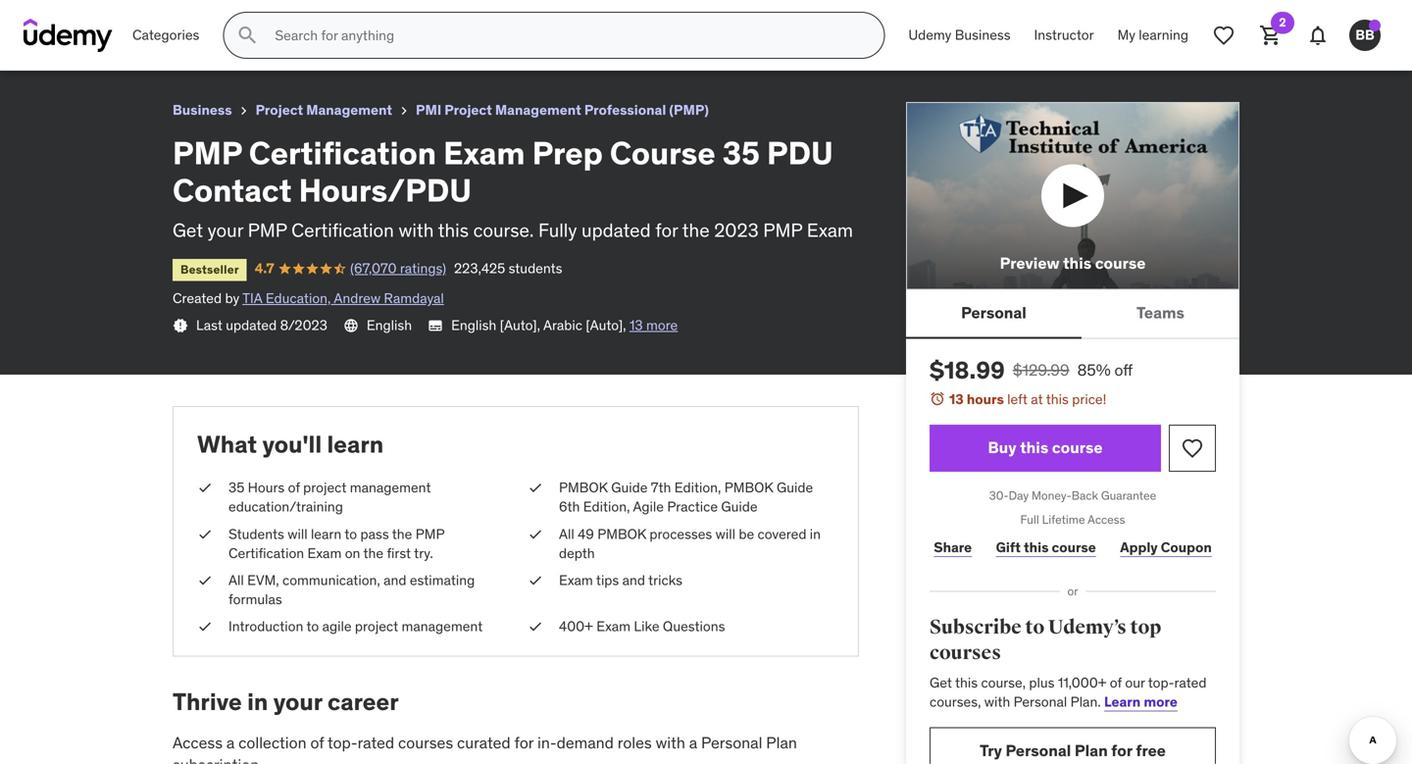 Task type: vqa. For each thing, say whether or not it's contained in the screenshot.
formulas
yes



Task type: locate. For each thing, give the bounding box(es) containing it.
1 horizontal spatial management
[[495, 101, 581, 119]]

preview this course
[[1000, 253, 1146, 273]]

0 vertical spatial hours/pdu
[[413, 8, 499, 28]]

1 english from the left
[[367, 317, 412, 334]]

gift
[[996, 539, 1021, 556]]

introduction to agile project management
[[229, 618, 483, 635]]

top- down career
[[328, 733, 358, 753]]

get up courses, in the bottom of the page
[[930, 674, 952, 692]]

more right ,
[[646, 317, 678, 334]]

course up back
[[1052, 438, 1103, 458]]

management inside 35 hours of project management education/training
[[350, 479, 431, 496]]

to inside students will learn to pass the pmp certification exam on the first try.
[[345, 525, 357, 543]]

0 horizontal spatial project
[[256, 101, 303, 119]]

access
[[1088, 512, 1126, 527], [173, 733, 223, 753]]

practice
[[667, 498, 718, 516]]

0 vertical spatial 223,425
[[244, 34, 295, 52]]

and right tips
[[623, 571, 645, 589]]

0 horizontal spatial updated
[[226, 317, 277, 334]]

35
[[291, 8, 309, 28], [723, 133, 760, 172], [229, 479, 245, 496]]

1 vertical spatial (67,070 ratings)
[[350, 260, 446, 277]]

this inside pmp certification exam prep course 35 pdu contact hours/pdu get your pmp certification with this course. fully updated for the 2023 pmp exam
[[438, 218, 469, 242]]

exam
[[151, 8, 192, 28], [444, 133, 525, 172], [807, 218, 854, 242], [308, 544, 342, 562], [559, 571, 593, 589], [597, 618, 631, 635]]

project right agile
[[355, 618, 398, 635]]

the inside pmp certification exam prep course 35 pdu contact hours/pdu get your pmp certification with this course. fully updated for the 2023 pmp exam
[[682, 218, 710, 242]]

guide
[[721, 498, 758, 516]]

1 vertical spatial management
[[402, 618, 483, 635]]

business down categories dropdown button
[[173, 101, 232, 119]]

0 vertical spatial management
[[350, 479, 431, 496]]

35 left hours
[[229, 479, 245, 496]]

all evm, communication, and estimating formulas
[[229, 571, 475, 608]]

in inside all 49 pmbok processes will be covered in depth
[[810, 525, 821, 543]]

exam right 2023
[[807, 218, 854, 242]]

xsmall image left evm,
[[197, 571, 213, 590]]

course
[[1096, 253, 1146, 273], [1052, 438, 1103, 458], [1052, 539, 1097, 556]]

1 horizontal spatial your
[[273, 687, 322, 717]]

top- inside access a collection of top-rated courses curated for in-demand roles with a personal plan subscription.
[[328, 733, 358, 753]]

1 vertical spatial hours/pdu
[[299, 171, 472, 210]]

1 vertical spatial more
[[1144, 693, 1178, 711]]

contact for pmp certification exam prep course 35 pdu contact hours/pdu get your pmp certification with this course. fully updated for the 2023 pmp exam
[[173, 171, 292, 210]]

communication,
[[283, 571, 380, 589]]

35 right submit search icon
[[291, 8, 309, 28]]

1 horizontal spatial access
[[1088, 512, 1126, 527]]

1 horizontal spatial ratings)
[[400, 260, 446, 277]]

1 vertical spatial wishlist image
[[1181, 436, 1205, 460]]

ratings) up ramdayal
[[400, 260, 446, 277]]

learn for you'll
[[327, 429, 384, 459]]

pmi
[[416, 101, 442, 119]]

0 vertical spatial bestseller
[[24, 37, 82, 52]]

(67,070 ratings) up ramdayal
[[350, 260, 446, 277]]

0 vertical spatial the
[[682, 218, 710, 242]]

223,425 students down pmp certification exam prep course 35 pdu contact hours/pdu
[[244, 34, 353, 52]]

0 horizontal spatial prep
[[196, 8, 231, 28]]

4.7 left categories dropdown button
[[98, 34, 117, 52]]

course down lifetime
[[1052, 539, 1097, 556]]

1 project from the left
[[256, 101, 303, 119]]

4 xsmall image from the top
[[528, 617, 543, 636]]

0 vertical spatial courses
[[930, 641, 1002, 665]]

your up by
[[208, 218, 243, 242]]

students down 'fully'
[[509, 260, 563, 277]]

1 vertical spatial project
[[355, 618, 398, 635]]

for left 2023
[[656, 218, 678, 242]]

with
[[399, 218, 434, 242], [985, 693, 1011, 711], [656, 733, 686, 753]]

prep down 'pmi project management professional (pmp)' link
[[532, 133, 603, 172]]

0 vertical spatial course
[[1096, 253, 1146, 273]]

1 will from the left
[[288, 525, 308, 543]]

rated
[[1175, 674, 1207, 692], [358, 733, 395, 753]]

1 horizontal spatial prep
[[532, 133, 603, 172]]

your up collection
[[273, 687, 322, 717]]

tab list
[[906, 290, 1240, 339]]

0 horizontal spatial to
[[307, 618, 319, 635]]

a right roles
[[689, 733, 698, 753]]

0 vertical spatial 35
[[291, 8, 309, 28]]

0 vertical spatial (67,070
[[140, 34, 187, 52]]

project right business "link" at the left top of the page
[[256, 101, 303, 119]]

learning
[[1139, 26, 1189, 44]]

13 more button
[[630, 316, 678, 335]]

learn inside students will learn to pass the pmp certification exam on the first try.
[[311, 525, 342, 543]]

1 horizontal spatial updated
[[582, 218, 651, 242]]

2 vertical spatial 35
[[229, 479, 245, 496]]

edition, up the pmbok
[[584, 498, 630, 516]]

all
[[559, 525, 575, 543], [229, 571, 244, 589]]

english right closed captions icon
[[451, 317, 497, 334]]

49
[[578, 525, 594, 543]]

plan
[[766, 733, 797, 753], [1075, 741, 1108, 761]]

[auto]
[[586, 317, 623, 334]]

0 vertical spatial 13
[[630, 317, 643, 334]]

with down course,
[[985, 693, 1011, 711]]

english for english [auto], arabic [auto] , 13 more
[[451, 317, 497, 334]]

updated inside pmp certification exam prep course 35 pdu contact hours/pdu get your pmp certification with this course. fully updated for the 2023 pmp exam
[[582, 218, 651, 242]]

0 horizontal spatial all
[[229, 571, 244, 589]]

0 horizontal spatial (67,070 ratings)
[[140, 34, 236, 52]]

learn for will
[[311, 525, 342, 543]]

students up project management
[[299, 34, 353, 52]]

1 vertical spatial rated
[[358, 733, 395, 753]]

subscribe
[[930, 616, 1022, 640]]

business right udemy
[[955, 26, 1011, 44]]

management down estimating
[[402, 618, 483, 635]]

or
[[1068, 584, 1079, 599]]

0 horizontal spatial business
[[173, 101, 232, 119]]

to inside subscribe to udemy's top courses
[[1026, 616, 1045, 640]]

and
[[384, 571, 407, 589], [623, 571, 645, 589]]

edition, up practice
[[675, 479, 721, 496]]

of inside get this course, plus 11,000+ of our top-rated courses, with personal plan.
[[1110, 674, 1122, 692]]

0 horizontal spatial 4.7
[[98, 34, 117, 52]]

the down the pass
[[363, 544, 384, 562]]

0 horizontal spatial pmbok guide
[[559, 479, 648, 496]]

0 horizontal spatial 35
[[229, 479, 245, 496]]

of inside 35 hours of project management education/training
[[288, 479, 300, 496]]

0 horizontal spatial management
[[306, 101, 392, 119]]

1 horizontal spatial more
[[1144, 693, 1178, 711]]

personal inside access a collection of top-rated courses curated for in-demand roles with a personal plan subscription.
[[701, 733, 763, 753]]

you have alerts image
[[1370, 20, 1381, 31]]

400+
[[559, 618, 593, 635]]

0 horizontal spatial plan
[[766, 733, 797, 753]]

professional
[[585, 101, 666, 119]]

1 vertical spatial 13
[[950, 390, 964, 408]]

agile
[[322, 618, 352, 635]]

top-
[[1149, 674, 1175, 692], [328, 733, 358, 753]]

this inside get this course, plus 11,000+ of our top-rated courses, with personal plan.
[[955, 674, 978, 692]]

prep for pmp certification exam prep course 35 pdu contact hours/pdu get your pmp certification with this course. fully updated for the 2023 pmp exam
[[532, 133, 603, 172]]

personal right roles
[[701, 733, 763, 753]]

course inside pmp certification exam prep course 35 pdu contact hours/pdu get your pmp certification with this course. fully updated for the 2023 pmp exam
[[610, 133, 716, 172]]

my
[[1118, 26, 1136, 44]]

1 horizontal spatial rated
[[1175, 674, 1207, 692]]

(67,070 ratings)
[[140, 34, 236, 52], [350, 260, 446, 277]]

of right collection
[[310, 733, 324, 753]]

0 horizontal spatial 223,425 students
[[244, 34, 353, 52]]

prep left submit search icon
[[196, 8, 231, 28]]

223,425 students down the course.
[[454, 260, 563, 277]]

all left evm,
[[229, 571, 244, 589]]

courses left curated
[[398, 733, 453, 753]]

a up subscription.
[[226, 733, 235, 753]]

pdu inside pmp certification exam prep course 35 pdu contact hours/pdu get your pmp certification with this course. fully updated for the 2023 pmp exam
[[767, 133, 834, 172]]

hours/pdu down pmi
[[299, 171, 472, 210]]

xsmall image down what
[[197, 478, 213, 498]]

1 horizontal spatial get
[[930, 674, 952, 692]]

pdu for pmp certification exam prep course 35 pdu contact hours/pdu
[[313, 8, 346, 28]]

1 horizontal spatial (67,070
[[350, 260, 397, 277]]

xsmall image
[[528, 478, 543, 498], [528, 525, 543, 544], [528, 571, 543, 590], [528, 617, 543, 636]]

0 vertical spatial with
[[399, 218, 434, 242]]

1 horizontal spatial for
[[656, 218, 678, 242]]

prep inside pmp certification exam prep course 35 pdu contact hours/pdu get your pmp certification with this course. fully updated for the 2023 pmp exam
[[532, 133, 603, 172]]

with up ramdayal
[[399, 218, 434, 242]]

2 will from the left
[[716, 525, 736, 543]]

0 horizontal spatial for
[[515, 733, 534, 753]]

0 horizontal spatial 223,425
[[244, 34, 295, 52]]

of inside access a collection of top-rated courses curated for in-demand roles with a personal plan subscription.
[[310, 733, 324, 753]]

1 horizontal spatial contact
[[350, 8, 409, 28]]

course right "categories"
[[234, 8, 287, 28]]

1 horizontal spatial 223,425
[[454, 260, 505, 277]]

access down back
[[1088, 512, 1126, 527]]

all for all 49 pmbok processes will be covered in depth
[[559, 525, 575, 543]]

0 horizontal spatial pdu
[[313, 8, 346, 28]]

learn down 35 hours of project management education/training
[[311, 525, 342, 543]]

0 horizontal spatial the
[[363, 544, 384, 562]]

1 xsmall image from the top
[[528, 478, 543, 498]]

your inside pmp certification exam prep course 35 pdu contact hours/pdu get your pmp certification with this course. fully updated for the 2023 pmp exam
[[208, 218, 243, 242]]

0 vertical spatial ratings)
[[190, 34, 236, 52]]

udemy image
[[24, 19, 113, 52]]

0 vertical spatial more
[[646, 317, 678, 334]]

to left agile
[[307, 618, 319, 635]]

will down education/training
[[288, 525, 308, 543]]

xsmall image left last
[[173, 318, 188, 334]]

will inside students will learn to pass the pmp certification exam on the first try.
[[288, 525, 308, 543]]

education,
[[266, 289, 331, 307]]

0 horizontal spatial get
[[173, 218, 203, 242]]

all inside all 49 pmbok processes will be covered in depth
[[559, 525, 575, 543]]

1 horizontal spatial project
[[445, 101, 492, 119]]

223,425 down pmp certification exam prep course 35 pdu contact hours/pdu
[[244, 34, 295, 52]]

project for of
[[303, 479, 347, 496]]

1 horizontal spatial will
[[716, 525, 736, 543]]

my learning
[[1118, 26, 1189, 44]]

0 vertical spatial rated
[[1175, 674, 1207, 692]]

1 horizontal spatial to
[[345, 525, 357, 543]]

project inside 35 hours of project management education/training
[[303, 479, 347, 496]]

exam up the communication,
[[308, 544, 342, 562]]

0 horizontal spatial rated
[[358, 733, 395, 753]]

in
[[810, 525, 821, 543], [247, 687, 268, 717]]

demand
[[557, 733, 614, 753]]

pmbok guide up 6th
[[559, 479, 648, 496]]

the up "first" on the bottom of page
[[392, 525, 412, 543]]

learn
[[327, 429, 384, 459], [311, 525, 342, 543]]

learn more link
[[1105, 693, 1178, 711]]

35 for pmp certification exam prep course 35 pdu contact hours/pdu get your pmp certification with this course. fully updated for the 2023 pmp exam
[[723, 133, 760, 172]]

the left 2023
[[682, 218, 710, 242]]

course for pmp certification exam prep course 35 pdu contact hours/pdu
[[234, 8, 287, 28]]

0 vertical spatial 4.7
[[98, 34, 117, 52]]

6th
[[559, 498, 580, 516]]

0 horizontal spatial will
[[288, 525, 308, 543]]

1 horizontal spatial 35
[[291, 8, 309, 28]]

personal down preview
[[961, 303, 1027, 323]]

hours/pdu inside pmp certification exam prep course 35 pdu contact hours/pdu get your pmp certification with this course. fully updated for the 2023 pmp exam
[[299, 171, 472, 210]]

2 link
[[1248, 12, 1295, 59]]

0 vertical spatial get
[[173, 218, 203, 242]]

1 horizontal spatial edition,
[[675, 479, 721, 496]]

created
[[173, 289, 222, 307]]

0 horizontal spatial courses
[[398, 733, 453, 753]]

exam left submit search icon
[[151, 8, 192, 28]]

13
[[630, 317, 643, 334], [950, 390, 964, 408]]

this for buy
[[1020, 438, 1049, 458]]

0 vertical spatial (67,070 ratings)
[[140, 34, 236, 52]]

xsmall image right business "link" at the left top of the page
[[236, 103, 252, 119]]

english down ramdayal
[[367, 317, 412, 334]]

2 horizontal spatial the
[[682, 218, 710, 242]]

exam up the course.
[[444, 133, 525, 172]]

13 right ,
[[630, 317, 643, 334]]

english
[[367, 317, 412, 334], [451, 317, 497, 334]]

education/training
[[229, 498, 343, 516]]

try personal plan for free
[[980, 741, 1166, 761]]

course language image
[[343, 318, 359, 334]]

xsmall image
[[236, 103, 252, 119], [396, 103, 412, 119], [173, 318, 188, 334], [197, 478, 213, 498], [197, 525, 213, 544], [197, 571, 213, 590], [197, 617, 213, 636]]

apply coupon button
[[1116, 528, 1216, 567]]

course for buy this course
[[1052, 438, 1103, 458]]

30-
[[990, 488, 1009, 503]]

11,000+
[[1058, 674, 1107, 692]]

udemy business link
[[897, 12, 1023, 59]]

project
[[303, 479, 347, 496], [355, 618, 398, 635]]

this for preview
[[1064, 253, 1092, 273]]

first
[[387, 544, 411, 562]]

1 vertical spatial 4.7
[[255, 260, 274, 277]]

this right buy
[[1020, 438, 1049, 458]]

0 horizontal spatial project
[[303, 479, 347, 496]]

courses down subscribe
[[930, 641, 1002, 665]]

1 vertical spatial courses
[[398, 733, 453, 753]]

0 vertical spatial your
[[208, 218, 243, 242]]

0 vertical spatial all
[[559, 525, 575, 543]]

will left be
[[716, 525, 736, 543]]

35 inside pmp certification exam prep course 35 pdu contact hours/pdu get your pmp certification with this course. fully updated for the 2023 pmp exam
[[723, 133, 760, 172]]

try personal plan for free link
[[930, 728, 1216, 764]]

all inside all evm, communication, and estimating formulas
[[229, 571, 244, 589]]

to for introduction to agile project management
[[307, 618, 319, 635]]

xsmall image for all
[[528, 525, 543, 544]]

0 horizontal spatial bestseller
[[24, 37, 82, 52]]

personal
[[961, 303, 1027, 323], [1014, 693, 1068, 711], [701, 733, 763, 753], [1006, 741, 1072, 761]]

exam left like
[[597, 618, 631, 635]]

(67,070 up business "link" at the left top of the page
[[140, 34, 187, 52]]

estimating
[[410, 571, 475, 589]]

1 a from the left
[[226, 733, 235, 753]]

(67,070
[[140, 34, 187, 52], [350, 260, 397, 277]]

personal right try at right
[[1006, 741, 1072, 761]]

project right pmi
[[445, 101, 492, 119]]

0 vertical spatial project
[[303, 479, 347, 496]]

last updated 8/2023
[[196, 317, 328, 334]]

the
[[682, 218, 710, 242], [392, 525, 412, 543], [363, 544, 384, 562]]

1 vertical spatial top-
[[328, 733, 358, 753]]

to for subscribe to udemy's top courses
[[1026, 616, 1045, 640]]

2 management from the left
[[495, 101, 581, 119]]

xsmall image left introduction
[[197, 617, 213, 636]]

2 english from the left
[[451, 317, 497, 334]]

pmp certification exam prep course 35 pdu contact hours/pdu get your pmp certification with this course. fully updated for the 2023 pmp exam
[[173, 133, 854, 242]]

35 up 2023
[[723, 133, 760, 172]]

shopping cart with 2 items image
[[1260, 24, 1283, 47]]

exam down depth
[[559, 571, 593, 589]]

this left the course.
[[438, 218, 469, 242]]

4.7 up tia in the left of the page
[[255, 260, 274, 277]]

personal inside button
[[961, 303, 1027, 323]]

0 vertical spatial in
[[810, 525, 821, 543]]

contact inside pmp certification exam prep course 35 pdu contact hours/pdu get your pmp certification with this course. fully updated for the 2023 pmp exam
[[173, 171, 292, 210]]

1 and from the left
[[384, 571, 407, 589]]

processes
[[650, 525, 712, 543]]

xsmall image for introduction to agile project management
[[197, 617, 213, 636]]

0 horizontal spatial wishlist image
[[1181, 436, 1205, 460]]

management down search for anything "text box"
[[495, 101, 581, 119]]

all left 49
[[559, 525, 575, 543]]

closed captions image
[[428, 318, 444, 334]]

0 horizontal spatial edition,
[[584, 498, 630, 516]]

of left our
[[1110, 674, 1122, 692]]

wishlist image
[[1213, 24, 1236, 47], [1181, 436, 1205, 460]]

management up the pass
[[350, 479, 431, 496]]

and down "first" on the bottom of page
[[384, 571, 407, 589]]

top- right our
[[1149, 674, 1175, 692]]

0 horizontal spatial with
[[399, 218, 434, 242]]

this right at
[[1047, 390, 1069, 408]]

edition,
[[675, 479, 721, 496], [584, 498, 630, 516]]

,
[[623, 317, 626, 334]]

xsmall image for last updated 8/2023
[[173, 318, 188, 334]]

0 horizontal spatial ratings)
[[190, 34, 236, 52]]

this right gift
[[1024, 539, 1049, 556]]

thrive
[[173, 687, 242, 717]]

personal down the plus
[[1014, 693, 1068, 711]]

pmbok guide
[[559, 479, 648, 496], [725, 479, 813, 496]]

(67,070 ratings) up business "link" at the left top of the page
[[140, 34, 236, 52]]

3 xsmall image from the top
[[528, 571, 543, 590]]

to up on
[[345, 525, 357, 543]]

1 vertical spatial contact
[[173, 171, 292, 210]]

1 vertical spatial 35
[[723, 133, 760, 172]]

0 vertical spatial 223,425 students
[[244, 34, 353, 52]]

1 horizontal spatial pdu
[[767, 133, 834, 172]]

2 vertical spatial the
[[363, 544, 384, 562]]

(67,070 up the andrew
[[350, 260, 397, 277]]

1 vertical spatial learn
[[311, 525, 342, 543]]

access up subscription.
[[173, 733, 223, 753]]

course down (pmp)
[[610, 133, 716, 172]]

pmp
[[16, 8, 50, 28], [173, 133, 242, 172], [248, 218, 287, 242], [764, 218, 803, 242], [416, 525, 445, 543]]

1 vertical spatial 223,425 students
[[454, 260, 563, 277]]

pdu for pmp certification exam prep course 35 pdu contact hours/pdu get your pmp certification with this course. fully updated for the 2023 pmp exam
[[767, 133, 834, 172]]

in up collection
[[247, 687, 268, 717]]

rated down career
[[358, 733, 395, 753]]

hours/pdu up pmi
[[413, 8, 499, 28]]

13 right alarm icon
[[950, 390, 964, 408]]

curated
[[457, 733, 511, 753]]

13 hours left at this price!
[[950, 390, 1107, 408]]

course up teams
[[1096, 253, 1146, 273]]

prep for pmp certification exam prep course 35 pdu contact hours/pdu
[[196, 8, 231, 28]]

pmp certification exam prep course 35 pdu contact hours/pdu
[[16, 8, 499, 28]]

course,
[[981, 674, 1026, 692]]

223,425
[[244, 34, 295, 52], [454, 260, 505, 277]]

rated inside get this course, plus 11,000+ of our top-rated courses, with personal plan.
[[1175, 674, 1207, 692]]

2 xsmall image from the top
[[528, 525, 543, 544]]

1 horizontal spatial a
[[689, 733, 698, 753]]

learn up 35 hours of project management education/training
[[327, 429, 384, 459]]

bb link
[[1342, 12, 1389, 59]]

courses inside access a collection of top-rated courses curated for in-demand roles with a personal plan subscription.
[[398, 733, 453, 753]]

1 vertical spatial updated
[[226, 317, 277, 334]]

1 horizontal spatial all
[[559, 525, 575, 543]]

with right roles
[[656, 733, 686, 753]]

to left udemy's
[[1026, 616, 1045, 640]]

all 49 pmbok processes will be covered in depth
[[559, 525, 821, 562]]

gift this course
[[996, 539, 1097, 556]]

2 horizontal spatial to
[[1026, 616, 1045, 640]]

0 horizontal spatial course
[[234, 8, 287, 28]]

students
[[229, 525, 284, 543]]

management
[[350, 479, 431, 496], [402, 618, 483, 635]]

for left the in-
[[515, 733, 534, 753]]

course for pmp certification exam prep course 35 pdu contact hours/pdu get your pmp certification with this course. fully updated for the 2023 pmp exam
[[610, 133, 716, 172]]

a
[[226, 733, 235, 753], [689, 733, 698, 753]]

1 vertical spatial the
[[392, 525, 412, 543]]

udemy
[[909, 26, 952, 44]]

0 vertical spatial learn
[[327, 429, 384, 459]]

xsmall image left students
[[197, 525, 213, 544]]

more down our
[[1144, 693, 1178, 711]]

$129.99
[[1013, 360, 1070, 380]]

0 vertical spatial of
[[288, 479, 300, 496]]

management left pmi
[[306, 101, 392, 119]]

updated down tia in the left of the page
[[226, 317, 277, 334]]

223,425 down the course.
[[454, 260, 505, 277]]

this up courses, in the bottom of the page
[[955, 674, 978, 692]]

1 management from the left
[[306, 101, 392, 119]]



Task type: describe. For each thing, give the bounding box(es) containing it.
0 horizontal spatial in
[[247, 687, 268, 717]]

alarm image
[[930, 391, 946, 406]]

35 hours of project management education/training
[[229, 479, 431, 516]]

hours
[[967, 390, 1004, 408]]

this for get
[[955, 674, 978, 692]]

access inside access a collection of top-rated courses curated for in-demand roles with a personal plan subscription.
[[173, 733, 223, 753]]

bb
[[1356, 26, 1375, 44]]

xsmall image for 400+
[[528, 617, 543, 636]]

get inside get this course, plus 11,000+ of our top-rated courses, with personal plan.
[[930, 674, 952, 692]]

apply
[[1121, 539, 1158, 556]]

top- inside get this course, plus 11,000+ of our top-rated courses, with personal plan.
[[1149, 674, 1175, 692]]

tia education, andrew ramdayal link
[[242, 289, 444, 307]]

and inside all evm, communication, and estimating formulas
[[384, 571, 407, 589]]

$18.99
[[930, 355, 1005, 385]]

categories button
[[121, 12, 211, 59]]

access a collection of top-rated courses curated for in-demand roles with a personal plan subscription.
[[173, 733, 797, 764]]

categories
[[132, 26, 199, 44]]

buy this course button
[[930, 425, 1162, 472]]

xsmall image for exam
[[528, 571, 543, 590]]

0 vertical spatial students
[[299, 34, 353, 52]]

get this course, plus 11,000+ of our top-rated courses, with personal plan.
[[930, 674, 1207, 711]]

learn more
[[1105, 693, 1178, 711]]

back
[[1072, 488, 1099, 503]]

project for agile
[[355, 618, 398, 635]]

2 and from the left
[[623, 571, 645, 589]]

1 vertical spatial 223,425
[[454, 260, 505, 277]]

ramdayal
[[384, 289, 444, 307]]

0 horizontal spatial 13
[[630, 317, 643, 334]]

introduction
[[229, 618, 303, 635]]

my learning link
[[1106, 12, 1201, 59]]

udemy business
[[909, 26, 1011, 44]]

for inside access a collection of top-rated courses curated for in-demand roles with a personal plan subscription.
[[515, 733, 534, 753]]

1 horizontal spatial wishlist image
[[1213, 24, 1236, 47]]

courses inside subscribe to udemy's top courses
[[930, 641, 1002, 665]]

students will learn to pass the pmp certification exam on the first try.
[[229, 525, 445, 562]]

pmbok
[[598, 525, 647, 543]]

gift this course link
[[992, 528, 1101, 567]]

will inside all 49 pmbok processes will be covered in depth
[[716, 525, 736, 543]]

coupon
[[1161, 539, 1212, 556]]

pass
[[361, 525, 389, 543]]

hours/pdu for pmp certification exam prep course 35 pdu contact hours/pdu get your pmp certification with this course. fully updated for the 2023 pmp exam
[[299, 171, 472, 210]]

xsmall image for pmbok guide
[[528, 478, 543, 498]]

guarantee
[[1102, 488, 1157, 503]]

$18.99 $129.99 85% off
[[930, 355, 1133, 385]]

with inside access a collection of top-rated courses curated for in-demand roles with a personal plan subscription.
[[656, 733, 686, 753]]

buy
[[988, 438, 1017, 458]]

for inside pmp certification exam prep course 35 pdu contact hours/pdu get your pmp certification with this course. fully updated for the 2023 pmp exam
[[656, 218, 678, 242]]

learn
[[1105, 693, 1141, 711]]

depth
[[559, 544, 595, 562]]

plan inside access a collection of top-rated courses curated for in-demand roles with a personal plan subscription.
[[766, 733, 797, 753]]

pmi project management professional (pmp) link
[[416, 98, 709, 122]]

2
[[1280, 15, 1287, 30]]

all for all evm, communication, and estimating formulas
[[229, 571, 244, 589]]

85%
[[1078, 360, 1111, 380]]

tips
[[596, 571, 619, 589]]

[auto], arabic
[[500, 317, 583, 334]]

exam inside students will learn to pass the pmp certification exam on the first try.
[[308, 544, 342, 562]]

pmbok guide 7th edition, pmbok guide 6th edition, agile practice guide
[[559, 479, 813, 516]]

contact for pmp certification exam prep course 35 pdu contact hours/pdu
[[350, 8, 409, 28]]

formulas
[[229, 591, 282, 608]]

subscription.
[[173, 755, 263, 764]]

certification inside students will learn to pass the pmp certification exam on the first try.
[[229, 544, 304, 562]]

project management link
[[256, 98, 392, 122]]

plus
[[1029, 674, 1055, 692]]

top
[[1131, 616, 1162, 640]]

access inside 30-day money-back guarantee full lifetime access
[[1088, 512, 1126, 527]]

day
[[1009, 488, 1029, 503]]

share button
[[930, 528, 977, 567]]

2 a from the left
[[689, 733, 698, 753]]

400+ exam like questions
[[559, 618, 725, 635]]

1 horizontal spatial (67,070 ratings)
[[350, 260, 446, 277]]

get inside pmp certification exam prep course 35 pdu contact hours/pdu get your pmp certification with this course. fully updated for the 2023 pmp exam
[[173, 218, 203, 242]]

career
[[328, 687, 399, 717]]

on
[[345, 544, 360, 562]]

with inside get this course, plus 11,000+ of our top-rated courses, with personal plan.
[[985, 693, 1011, 711]]

roles
[[618, 733, 652, 753]]

what you'll learn
[[197, 429, 384, 459]]

0 horizontal spatial (67,070
[[140, 34, 187, 52]]

full
[[1021, 512, 1040, 527]]

plan inside try personal plan for free link
[[1075, 741, 1108, 761]]

project management
[[256, 101, 392, 119]]

questions
[[663, 618, 725, 635]]

money-
[[1032, 488, 1072, 503]]

instructor link
[[1023, 12, 1106, 59]]

english for english
[[367, 317, 412, 334]]

0 vertical spatial edition,
[[675, 479, 721, 496]]

7th
[[651, 479, 671, 496]]

pmp inside students will learn to pass the pmp certification exam on the first try.
[[416, 525, 445, 543]]

management for introduction to agile project management
[[402, 618, 483, 635]]

2 project from the left
[[445, 101, 492, 119]]

Search for anything text field
[[271, 19, 861, 52]]

course for gift this course
[[1052, 539, 1097, 556]]

off
[[1115, 360, 1133, 380]]

preview this course button
[[906, 102, 1240, 290]]

35 for pmp certification exam prep course 35 pdu contact hours/pdu
[[291, 8, 309, 28]]

0 horizontal spatial more
[[646, 317, 678, 334]]

1 horizontal spatial bestseller
[[181, 262, 239, 277]]

teams
[[1137, 303, 1185, 323]]

last
[[196, 317, 223, 334]]

free
[[1136, 741, 1166, 761]]

hours
[[248, 479, 285, 496]]

1 vertical spatial edition,
[[584, 498, 630, 516]]

left
[[1008, 390, 1028, 408]]

by
[[225, 289, 240, 307]]

exam tips and tricks
[[559, 571, 683, 589]]

this for gift
[[1024, 539, 1049, 556]]

try
[[980, 741, 1003, 761]]

1 horizontal spatial business
[[955, 26, 1011, 44]]

andrew
[[334, 289, 381, 307]]

teams button
[[1082, 290, 1240, 337]]

2 horizontal spatial for
[[1112, 741, 1133, 761]]

thrive in your career
[[173, 687, 399, 717]]

personal inside get this course, plus 11,000+ of our top-rated courses, with personal plan.
[[1014, 693, 1068, 711]]

like
[[634, 618, 660, 635]]

be
[[739, 525, 755, 543]]

agile
[[633, 498, 664, 516]]

xsmall image for 35 hours of project management education/training
[[197, 478, 213, 498]]

tab list containing personal
[[906, 290, 1240, 339]]

pmi project management professional (pmp)
[[416, 101, 709, 119]]

1 horizontal spatial 4.7
[[255, 260, 274, 277]]

udemy's
[[1049, 616, 1127, 640]]

course for preview this course
[[1096, 253, 1146, 273]]

hours/pdu for pmp certification exam prep course 35 pdu contact hours/pdu
[[413, 8, 499, 28]]

35 inside 35 hours of project management education/training
[[229, 479, 245, 496]]

try.
[[414, 544, 433, 562]]

xsmall image for students will learn to pass the pmp certification exam on the first try.
[[197, 525, 213, 544]]

1 vertical spatial ratings)
[[400, 260, 446, 277]]

1 horizontal spatial 13
[[950, 390, 964, 408]]

with inside pmp certification exam prep course 35 pdu contact hours/pdu get your pmp certification with this course. fully updated for the 2023 pmp exam
[[399, 218, 434, 242]]

1 pmbok guide from the left
[[559, 479, 648, 496]]

our
[[1126, 674, 1145, 692]]

xsmall image left pmi
[[396, 103, 412, 119]]

at
[[1031, 390, 1043, 408]]

management for 35 hours of project management education/training
[[350, 479, 431, 496]]

1 horizontal spatial 223,425 students
[[454, 260, 563, 277]]

1 horizontal spatial students
[[509, 260, 563, 277]]

rated inside access a collection of top-rated courses curated for in-demand roles with a personal plan subscription.
[[358, 733, 395, 753]]

8/2023
[[280, 317, 328, 334]]

1 horizontal spatial the
[[392, 525, 412, 543]]

personal button
[[906, 290, 1082, 337]]

xsmall image for all evm, communication, and estimating formulas
[[197, 571, 213, 590]]

2 pmbok guide from the left
[[725, 479, 813, 496]]

notifications image
[[1307, 24, 1330, 47]]

submit search image
[[236, 24, 259, 47]]



